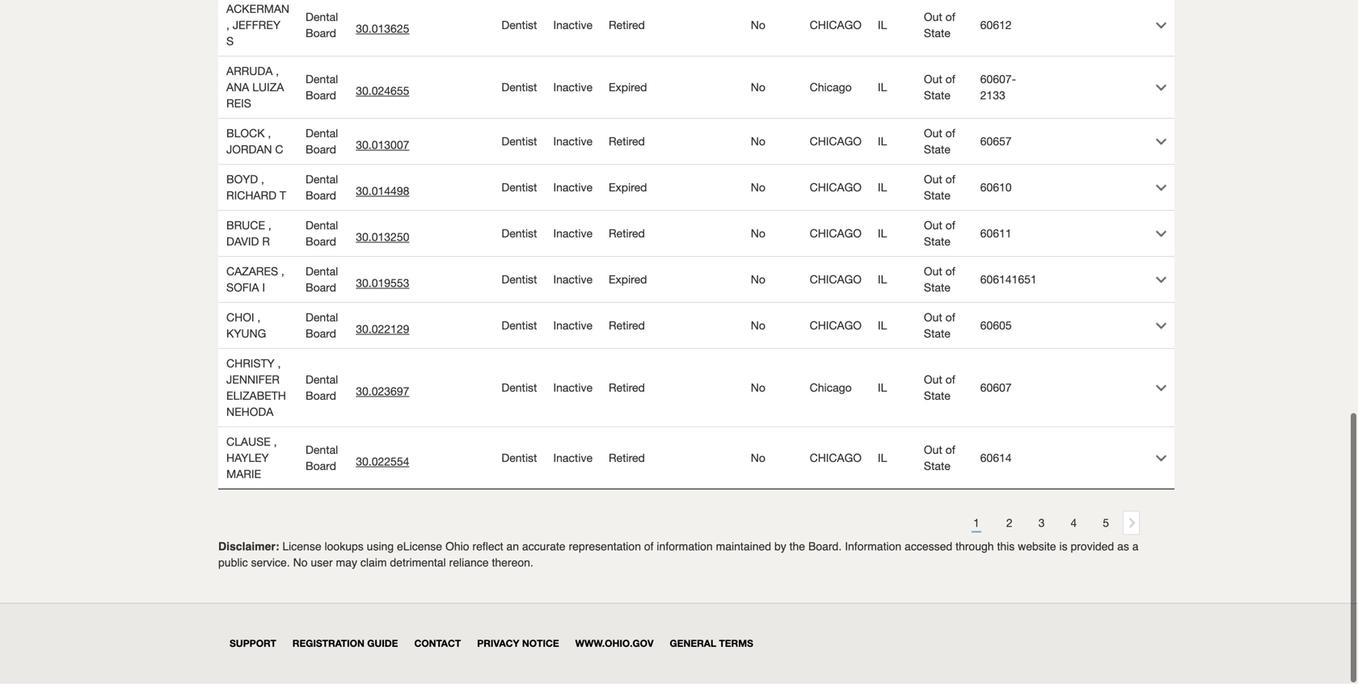 Task type: vqa. For each thing, say whether or not it's contained in the screenshot.


Task type: locate. For each thing, give the bounding box(es) containing it.
, inside boyd , richard t
[[261, 173, 264, 186]]

christy , jennifer elizabeth nehoda
[[226, 357, 286, 419]]

dental board left the 30.022129
[[306, 311, 338, 341]]

inactive
[[553, 19, 593, 32], [553, 81, 593, 94], [553, 135, 593, 148], [553, 181, 593, 194], [553, 227, 593, 241], [553, 273, 593, 287], [553, 319, 593, 333], [553, 382, 593, 395], [553, 452, 593, 465]]

dentist for 30.023697
[[502, 382, 537, 395]]

1 row from the top
[[218, 0, 1175, 56]]

out of state for 60605
[[924, 311, 955, 341]]

3 dentist from the top
[[502, 135, 537, 148]]

dental left 30.013007 at the top
[[306, 127, 338, 140]]

9 il from the top
[[878, 452, 887, 465]]

8 inactive from the top
[[553, 382, 593, 395]]

state left the 2133
[[924, 89, 951, 102]]

, for ackerman
[[226, 19, 230, 32]]

no for 60610
[[751, 181, 766, 194]]

elizabeth
[[226, 390, 286, 403]]

cazares , sofia i
[[226, 265, 284, 295]]

using
[[367, 541, 394, 554]]

through
[[956, 541, 994, 554]]

out of state left 60612
[[924, 11, 955, 40]]

no inside license lookups using elicense ohio reflect an accurate representation of information maintained by the board. information accessed through this website is provided as a public service. no user may claim detrimental reliance thereon.
[[293, 557, 308, 570]]

arruda
[[226, 65, 273, 78]]

2 dental from the top
[[306, 73, 338, 86]]

5 dental from the top
[[306, 219, 338, 232]]

dental for 30.014498
[[306, 173, 338, 186]]

3 out of state from the top
[[924, 127, 955, 156]]

, inside arruda , ana luiza reis
[[276, 65, 279, 78]]

4 out of state from the top
[[924, 173, 955, 203]]

6 dental board from the top
[[306, 265, 338, 295]]

chicago for 60610
[[810, 181, 862, 194]]

dental for 30.013250
[[306, 219, 338, 232]]

2 inactive from the top
[[553, 81, 593, 94]]

christy
[[226, 357, 275, 371]]

1 retired from the top
[[609, 19, 645, 32]]

dental left the 30.022129
[[306, 311, 338, 325]]

ana
[[226, 81, 249, 94]]

4 board from the top
[[306, 189, 336, 203]]

of inside license lookups using elicense ohio reflect an accurate representation of information maintained by the board. information accessed through this website is provided as a public service. no user may claim detrimental reliance thereon.
[[644, 541, 654, 554]]

state left 60605
[[924, 327, 951, 341]]

il for 60610
[[878, 181, 887, 194]]

8 dental board from the top
[[306, 374, 338, 403]]

out of state left the 2133
[[924, 73, 955, 102]]

out of state left 60614
[[924, 444, 955, 473]]

license lookups using elicense ohio reflect an accurate representation of information maintained by the board. information accessed through this website is provided as a public service. no user may claim detrimental reliance thereon.
[[218, 541, 1139, 570]]

dental board for 30.013250
[[306, 219, 338, 249]]

2 retired from the top
[[609, 135, 645, 148]]

7 chicago from the top
[[810, 452, 862, 465]]

out of state
[[924, 11, 955, 40], [924, 73, 955, 102], [924, 127, 955, 156], [924, 173, 955, 203], [924, 219, 955, 249], [924, 265, 955, 295], [924, 311, 955, 341], [924, 374, 955, 403], [924, 444, 955, 473]]

reis
[[226, 97, 251, 110]]

dental for 30.022554
[[306, 444, 338, 457]]

out left the '60607'
[[924, 374, 942, 387]]

4
[[1071, 517, 1077, 530]]

state left the '60607'
[[924, 390, 951, 403]]

of left the '60607'
[[946, 374, 955, 387]]

out left 60605
[[924, 311, 942, 325]]

out for 60657
[[924, 127, 942, 140]]

4 retired from the top
[[609, 319, 645, 333]]

out of state left 60657
[[924, 127, 955, 156]]

an
[[506, 541, 519, 554]]

board
[[306, 27, 336, 40], [306, 89, 336, 102], [306, 143, 336, 156], [306, 189, 336, 203], [306, 235, 336, 249], [306, 281, 336, 295], [306, 327, 336, 341], [306, 390, 336, 403], [306, 460, 336, 473]]

dental board left 30.013625
[[306, 11, 338, 40]]

row containing arruda , ana luiza reis
[[218, 56, 1175, 118]]

, inside choi , kyung
[[257, 311, 261, 325]]

of left 60610
[[946, 173, 955, 186]]

state for 60612
[[924, 27, 951, 40]]

ohio
[[445, 541, 469, 554]]

5 dentist from the top
[[502, 227, 537, 241]]

inactive for 30.013007
[[553, 135, 593, 148]]

4 row from the top
[[218, 165, 1175, 211]]

8 out of state from the top
[[924, 374, 955, 403]]

5 row from the top
[[218, 211, 1175, 257]]

9 out of state from the top
[[924, 444, 955, 473]]

board right r
[[306, 235, 336, 249]]

, for boyd
[[261, 173, 264, 186]]

il for 60607- 2133
[[878, 81, 887, 94]]

5 il from the top
[[878, 227, 887, 241]]

1 chicago from the top
[[810, 81, 852, 94]]

row
[[218, 0, 1175, 56], [218, 56, 1175, 118], [218, 118, 1175, 165], [218, 165, 1175, 211], [218, 211, 1175, 257], [218, 257, 1175, 303], [218, 303, 1175, 349], [218, 349, 1175, 427], [218, 427, 1175, 490]]

4 dental board from the top
[[306, 173, 338, 203]]

out of state for 60612
[[924, 11, 955, 40]]

il for 60614
[[878, 452, 887, 465]]

of left 60611
[[946, 219, 955, 232]]

board right c
[[306, 143, 336, 156]]

boyd , richard t
[[226, 173, 286, 203]]

8 row from the top
[[218, 349, 1175, 427]]

3 retired from the top
[[609, 227, 645, 241]]

8 dentist from the top
[[502, 382, 537, 395]]

, right cazares
[[281, 265, 284, 279]]

state for 60610
[[924, 189, 951, 203]]

chicago for 60607
[[810, 382, 852, 395]]

of for 60607- 2133
[[946, 73, 955, 86]]

8 state from the top
[[924, 390, 951, 403]]

il for 60607
[[878, 382, 887, 395]]

, for block
[[268, 127, 271, 140]]

2 row from the top
[[218, 56, 1175, 118]]

1 board from the top
[[306, 27, 336, 40]]

out left the 60607-
[[924, 73, 942, 86]]

7 out from the top
[[924, 311, 942, 325]]

dental board left 30.023697
[[306, 374, 338, 403]]

7 il from the top
[[878, 319, 887, 333]]

of left information at the bottom
[[644, 541, 654, 554]]

general
[[670, 639, 716, 650]]

, right block at the left top
[[268, 127, 271, 140]]

state left 60611
[[924, 235, 951, 249]]

2 dentist from the top
[[502, 81, 537, 94]]

60611
[[980, 227, 1012, 241]]

inactive for 30.024655
[[553, 81, 593, 94]]

6 board from the top
[[306, 281, 336, 295]]

nehoda
[[226, 406, 274, 419]]

board right luiza
[[306, 89, 336, 102]]

0 vertical spatial expired
[[609, 81, 647, 94]]

of for 60611
[[946, 219, 955, 232]]

, for choi
[[257, 311, 261, 325]]

5 out of state from the top
[[924, 219, 955, 249]]

, up r
[[268, 219, 271, 232]]

dental left "30.013250"
[[306, 219, 338, 232]]

4 out from the top
[[924, 173, 942, 186]]

9 state from the top
[[924, 460, 951, 473]]

board right 't'
[[306, 189, 336, 203]]

5 inactive from the top
[[553, 227, 593, 241]]

board for 30.024655
[[306, 89, 336, 102]]

8 board from the top
[[306, 390, 336, 403]]

of left 60605
[[946, 311, 955, 325]]

choi , kyung
[[226, 311, 266, 341]]

il for 606141651
[[878, 273, 887, 287]]

1 state from the top
[[924, 27, 951, 40]]

2 chicago from the top
[[810, 382, 852, 395]]

1 dental from the top
[[306, 11, 338, 24]]

dental left 30.022554
[[306, 444, 338, 457]]

2 il from the top
[[878, 81, 887, 94]]

of for 60610
[[946, 173, 955, 186]]

dental left 30.019553
[[306, 265, 338, 279]]

of for 606141651
[[946, 265, 955, 279]]

dental left the 30.014498
[[306, 173, 338, 186]]

dental board right i
[[306, 265, 338, 295]]

4 inactive from the top
[[553, 181, 593, 194]]

, for arruda
[[276, 65, 279, 78]]

dental
[[306, 11, 338, 24], [306, 73, 338, 86], [306, 127, 338, 140], [306, 173, 338, 186], [306, 219, 338, 232], [306, 265, 338, 279], [306, 311, 338, 325], [306, 374, 338, 387], [306, 444, 338, 457]]

dentist for 30.019553
[[502, 273, 537, 287]]

2 out from the top
[[924, 73, 942, 86]]

out of state for 60607
[[924, 374, 955, 403]]

chicago for 60605
[[810, 319, 862, 333]]

out left 60614
[[924, 444, 942, 457]]

dentist
[[502, 19, 537, 32], [502, 81, 537, 94], [502, 135, 537, 148], [502, 181, 537, 194], [502, 227, 537, 241], [502, 273, 537, 287], [502, 319, 537, 333], [502, 382, 537, 395], [502, 452, 537, 465]]

kyung
[[226, 327, 266, 341]]

chicago for 606141651
[[810, 273, 862, 287]]

expired for 30.024655
[[609, 81, 647, 94]]

60612
[[980, 19, 1012, 32]]

representation
[[569, 541, 641, 554]]

of for 60657
[[946, 127, 955, 140]]

60657
[[980, 135, 1012, 148]]

out of state for 60610
[[924, 173, 955, 203]]

no for 60614
[[751, 452, 766, 465]]

state left 60612
[[924, 27, 951, 40]]

5 chicago from the top
[[810, 273, 862, 287]]

dental left 30.013625
[[306, 11, 338, 24]]

arruda , ana luiza reis
[[226, 65, 284, 110]]

1
[[973, 517, 980, 530]]

of left 606141651
[[946, 265, 955, 279]]

0 vertical spatial chicago
[[810, 81, 852, 94]]

dental board for 30.023697
[[306, 374, 338, 403]]

, right christy
[[278, 357, 281, 371]]

1 vertical spatial expired
[[609, 181, 647, 194]]

information
[[657, 541, 713, 554]]

privacy
[[477, 639, 519, 650]]

of for 60607
[[946, 374, 955, 387]]

row containing ackerman , jeffrey s
[[218, 0, 1175, 56]]

2 chicago from the top
[[810, 135, 862, 148]]

dental board for 30.022129
[[306, 311, 338, 341]]

7 inactive from the top
[[553, 319, 593, 333]]

website
[[1018, 541, 1056, 554]]

out of state left 60611
[[924, 219, 955, 249]]

2 state from the top
[[924, 89, 951, 102]]

3 board from the top
[[306, 143, 336, 156]]

4 chicago from the top
[[810, 227, 862, 241]]

, right choi
[[257, 311, 261, 325]]

t
[[280, 189, 286, 203]]

4 il from the top
[[878, 181, 887, 194]]

out for 60607
[[924, 374, 942, 387]]

6 retired from the top
[[609, 452, 645, 465]]

out left 60610
[[924, 173, 942, 186]]

4 dentist from the top
[[502, 181, 537, 194]]

dentist for 30.013625
[[502, 19, 537, 32]]

3 row from the top
[[218, 118, 1175, 165]]

1 dentist from the top
[[502, 19, 537, 32]]

out for 60605
[[924, 311, 942, 325]]

6 state from the top
[[924, 281, 951, 295]]

dental board right c
[[306, 127, 338, 156]]

retired
[[609, 19, 645, 32], [609, 135, 645, 148], [609, 227, 645, 241], [609, 319, 645, 333], [609, 382, 645, 395], [609, 452, 645, 465]]

out of state left 60610
[[924, 173, 955, 203]]

3 out from the top
[[924, 127, 942, 140]]

6 il from the top
[[878, 273, 887, 287]]

4 state from the top
[[924, 189, 951, 203]]

chicago
[[810, 19, 862, 32], [810, 135, 862, 148], [810, 181, 862, 194], [810, 227, 862, 241], [810, 273, 862, 287], [810, 319, 862, 333], [810, 452, 862, 465]]

out of state left the '60607'
[[924, 374, 955, 403]]

8 il from the top
[[878, 382, 887, 395]]

row containing block , jordan c
[[218, 118, 1175, 165]]

chicago for 60657
[[810, 135, 862, 148]]

9 inactive from the top
[[553, 452, 593, 465]]

state for 60657
[[924, 143, 951, 156]]

dental board right r
[[306, 219, 338, 249]]

row containing christy , jennifer elizabeth nehoda
[[218, 349, 1175, 427]]

of
[[946, 11, 955, 24], [946, 73, 955, 86], [946, 127, 955, 140], [946, 173, 955, 186], [946, 219, 955, 232], [946, 265, 955, 279], [946, 311, 955, 325], [946, 374, 955, 387], [946, 444, 955, 457], [644, 541, 654, 554]]

, up luiza
[[276, 65, 279, 78]]

7 dental from the top
[[306, 311, 338, 325]]

dentist for 30.013007
[[502, 135, 537, 148]]

out left 60612
[[924, 11, 942, 24]]

5 state from the top
[[924, 235, 951, 249]]

8 out from the top
[[924, 374, 942, 387]]

guide
[[367, 639, 398, 650]]

1 out of state from the top
[[924, 11, 955, 40]]

dental board for 30.019553
[[306, 265, 338, 295]]

dental board for 30.022554
[[306, 444, 338, 473]]

dental for 30.013625
[[306, 11, 338, 24]]

dental board right 't'
[[306, 173, 338, 203]]

choi
[[226, 311, 254, 325]]

7 row from the top
[[218, 303, 1175, 349]]

6 out of state from the top
[[924, 265, 955, 295]]

luiza
[[252, 81, 284, 94]]

state
[[924, 27, 951, 40], [924, 89, 951, 102], [924, 143, 951, 156], [924, 189, 951, 203], [924, 235, 951, 249], [924, 281, 951, 295], [924, 327, 951, 341], [924, 390, 951, 403], [924, 460, 951, 473]]

state left 606141651
[[924, 281, 951, 295]]

9 dental board from the top
[[306, 444, 338, 473]]

7 dental board from the top
[[306, 311, 338, 341]]

3 chicago from the top
[[810, 181, 862, 194]]

retired for 30.013250
[[609, 227, 645, 241]]

state left 60657
[[924, 143, 951, 156]]

5 dental board from the top
[[306, 219, 338, 249]]

3 expired from the top
[[609, 273, 647, 287]]

board left 30.013625
[[306, 27, 336, 40]]

www.ohio.gov link
[[575, 639, 654, 650]]

, up richard
[[261, 173, 264, 186]]

out left 60657
[[924, 127, 942, 140]]

7 dentist from the top
[[502, 319, 537, 333]]

9 row from the top
[[218, 427, 1175, 490]]

retired for 30.013625
[[609, 19, 645, 32]]

, inside 'ackerman , jeffrey s'
[[226, 19, 230, 32]]

3 inactive from the top
[[553, 135, 593, 148]]

8 dental from the top
[[306, 374, 338, 387]]

board left 30.023697
[[306, 390, 336, 403]]

chicago for 60607- 2133
[[810, 81, 852, 94]]

6 inactive from the top
[[553, 273, 593, 287]]

public
[[218, 557, 248, 570]]

3 dental board from the top
[[306, 127, 338, 156]]

5 out from the top
[[924, 219, 942, 232]]

out for 60610
[[924, 173, 942, 186]]

is
[[1059, 541, 1068, 554]]

1 vertical spatial chicago
[[810, 382, 852, 395]]

chicago for 60611
[[810, 227, 862, 241]]

1 chicago from the top
[[810, 19, 862, 32]]

2 expired from the top
[[609, 181, 647, 194]]

out left 60611
[[924, 219, 942, 232]]

out left 606141651
[[924, 265, 942, 279]]

no
[[751, 19, 766, 32], [751, 81, 766, 94], [751, 135, 766, 148], [751, 181, 766, 194], [751, 227, 766, 241], [751, 273, 766, 287], [751, 319, 766, 333], [751, 382, 766, 395], [751, 452, 766, 465], [293, 557, 308, 570]]

out of state left 60605
[[924, 311, 955, 341]]

of left 60612
[[946, 11, 955, 24]]

3 dental from the top
[[306, 127, 338, 140]]

4 dental from the top
[[306, 173, 338, 186]]

, inside christy , jennifer elizabeth nehoda
[[278, 357, 281, 371]]

60610
[[980, 181, 1012, 194]]

6 out from the top
[[924, 265, 942, 279]]

www.ohio.gov
[[575, 639, 654, 650]]

a
[[1132, 541, 1139, 554]]

, inside cazares , sofia i
[[281, 265, 284, 279]]

block , jordan c
[[226, 127, 283, 156]]

dental left 30.023697
[[306, 374, 338, 387]]

out of state left 606141651
[[924, 265, 955, 295]]

board left the 30.022129
[[306, 327, 336, 341]]

ackerman
[[226, 2, 289, 16]]

5 board from the top
[[306, 235, 336, 249]]

7 board from the top
[[306, 327, 336, 341]]

2 vertical spatial expired
[[609, 273, 647, 287]]

, inside the block , jordan c
[[268, 127, 271, 140]]

9 dentist from the top
[[502, 452, 537, 465]]

6 row from the top
[[218, 257, 1175, 303]]

6 dentist from the top
[[502, 273, 537, 287]]

chicago
[[810, 81, 852, 94], [810, 382, 852, 395]]

6 chicago from the top
[[810, 319, 862, 333]]

clause , hayley marie
[[226, 436, 277, 481]]

inactive for 30.022554
[[553, 452, 593, 465]]

of left 60614
[[946, 444, 955, 457]]

3 state from the top
[[924, 143, 951, 156]]

, inside clause , hayley marie
[[274, 436, 277, 449]]

2 board from the top
[[306, 89, 336, 102]]

jennifer
[[226, 374, 280, 387]]

il
[[878, 19, 887, 32], [878, 81, 887, 94], [878, 135, 887, 148], [878, 181, 887, 194], [878, 227, 887, 241], [878, 273, 887, 287], [878, 319, 887, 333], [878, 382, 887, 395], [878, 452, 887, 465]]

out for 60614
[[924, 444, 942, 457]]

board right i
[[306, 281, 336, 295]]

7 out of state from the top
[[924, 311, 955, 341]]

of left the 60607-
[[946, 73, 955, 86]]

inactive for 30.022129
[[553, 319, 593, 333]]

, up s
[[226, 19, 230, 32]]

dental board
[[306, 11, 338, 40], [306, 73, 338, 102], [306, 127, 338, 156], [306, 173, 338, 203], [306, 219, 338, 249], [306, 265, 338, 295], [306, 311, 338, 341], [306, 374, 338, 403], [306, 444, 338, 473]]

of left 60657
[[946, 127, 955, 140]]

2 out of state from the top
[[924, 73, 955, 102]]

out for 60611
[[924, 219, 942, 232]]

9 out from the top
[[924, 444, 942, 457]]

dental board left 30.022554
[[306, 444, 338, 473]]

dentist for 30.022554
[[502, 452, 537, 465]]

, right clause
[[274, 436, 277, 449]]

board for 30.014498
[[306, 189, 336, 203]]

il for 60657
[[878, 135, 887, 148]]

5 retired from the top
[[609, 382, 645, 395]]

board left 30.022554
[[306, 460, 336, 473]]

1 expired from the top
[[609, 81, 647, 94]]

clause
[[226, 436, 271, 449]]

state left 60610
[[924, 189, 951, 203]]

, inside bruce , david r
[[268, 219, 271, 232]]

9 dental from the top
[[306, 444, 338, 457]]

dental right luiza
[[306, 73, 338, 86]]

dental board right luiza
[[306, 73, 338, 102]]

2 dental board from the top
[[306, 73, 338, 102]]

state left 60614
[[924, 460, 951, 473]]



Task type: describe. For each thing, give the bounding box(es) containing it.
30.023697
[[356, 385, 409, 399]]

no for 60612
[[751, 19, 766, 32]]

expired for 30.014498
[[609, 181, 647, 194]]

state for 60607
[[924, 390, 951, 403]]

marie
[[226, 468, 261, 481]]

il for 60611
[[878, 227, 887, 241]]

retired for 30.022554
[[609, 452, 645, 465]]

reflect
[[472, 541, 503, 554]]

expired for 30.019553
[[609, 273, 647, 287]]

no for 60611
[[751, 227, 766, 241]]

dental board for 30.014498
[[306, 173, 338, 203]]

reliance
[[449, 557, 489, 570]]

user
[[311, 557, 333, 570]]

row containing bruce , david r
[[218, 211, 1175, 257]]

provided
[[1071, 541, 1114, 554]]

board for 30.013007
[[306, 143, 336, 156]]

board for 30.022554
[[306, 460, 336, 473]]

, for cazares
[[281, 265, 284, 279]]

board.
[[808, 541, 842, 554]]

contact
[[414, 639, 461, 650]]

registration guide link
[[292, 639, 398, 650]]

this
[[997, 541, 1015, 554]]

maintained
[[716, 541, 771, 554]]

2133
[[980, 89, 1006, 102]]

jeffrey
[[233, 19, 280, 32]]

inactive for 30.023697
[[553, 382, 593, 395]]

ackerman , jeffrey s
[[226, 2, 289, 48]]

30.022129
[[356, 323, 409, 336]]

30.022554
[[356, 456, 409, 469]]

, for christy
[[278, 357, 281, 371]]

richard
[[226, 189, 276, 203]]

no for 606141651
[[751, 273, 766, 287]]

board for 30.023697
[[306, 390, 336, 403]]

information
[[845, 541, 902, 554]]

cazares
[[226, 265, 278, 279]]

general terms link
[[670, 639, 753, 650]]

disclaimer:
[[218, 541, 282, 554]]

retired for 30.013007
[[609, 135, 645, 148]]

terms
[[719, 639, 753, 650]]

s
[[226, 35, 234, 48]]

, for bruce
[[268, 219, 271, 232]]

30.013250
[[356, 231, 409, 244]]

60607- 2133
[[980, 73, 1016, 102]]

30.013625
[[356, 22, 409, 36]]

accurate
[[522, 541, 566, 554]]

row containing choi , kyung
[[218, 303, 1175, 349]]

row containing boyd , richard t
[[218, 165, 1175, 211]]

no for 60657
[[751, 135, 766, 148]]

state for 60605
[[924, 327, 951, 341]]

board for 30.022129
[[306, 327, 336, 341]]

4 link
[[1059, 509, 1089, 538]]

no for 60607- 2133
[[751, 81, 766, 94]]

5
[[1103, 517, 1109, 530]]

state for 60607- 2133
[[924, 89, 951, 102]]

dental board for 30.024655
[[306, 73, 338, 102]]

no for 60605
[[751, 319, 766, 333]]

dental board for 30.013625
[[306, 11, 338, 40]]

state for 606141651
[[924, 281, 951, 295]]

lookups
[[325, 541, 364, 554]]

out for 60607- 2133
[[924, 73, 942, 86]]

chicago for 60614
[[810, 452, 862, 465]]

state for 60611
[[924, 235, 951, 249]]

2 link
[[994, 509, 1025, 538]]

out for 60612
[[924, 11, 942, 24]]

of for 60614
[[946, 444, 955, 457]]

retired for 30.023697
[[609, 382, 645, 395]]

row containing clause , hayley marie
[[218, 427, 1175, 490]]

board for 30.013250
[[306, 235, 336, 249]]

privacy notice
[[477, 639, 559, 650]]

il for 60612
[[878, 19, 887, 32]]

inactive for 30.013250
[[553, 227, 593, 241]]

support link
[[230, 639, 276, 650]]

board for 30.013625
[[306, 27, 336, 40]]

service.
[[251, 557, 290, 570]]

block
[[226, 127, 265, 140]]

privacy notice link
[[477, 639, 559, 650]]

5 link
[[1091, 509, 1121, 538]]

license
[[282, 541, 321, 554]]

r
[[262, 235, 270, 249]]

dental for 30.022129
[[306, 311, 338, 325]]

out for 606141651
[[924, 265, 942, 279]]

general terms
[[670, 639, 753, 650]]

30.014498
[[356, 185, 409, 198]]

dental for 30.019553
[[306, 265, 338, 279]]

registration
[[292, 639, 365, 650]]

60605
[[980, 319, 1012, 333]]

bruce , david r
[[226, 219, 271, 249]]

dental for 30.023697
[[306, 374, 338, 387]]

claim
[[360, 557, 387, 570]]

elicense
[[397, 541, 442, 554]]

dental for 30.013007
[[306, 127, 338, 140]]

c
[[275, 143, 283, 156]]

of for 60605
[[946, 311, 955, 325]]

dentist for 30.022129
[[502, 319, 537, 333]]

, for clause
[[274, 436, 277, 449]]

3 link
[[1026, 509, 1057, 538]]

1 link
[[960, 510, 993, 539]]

bruce
[[226, 219, 265, 232]]

chicago for 60612
[[810, 19, 862, 32]]

dental for 30.024655
[[306, 73, 338, 86]]

row containing cazares , sofia i
[[218, 257, 1175, 303]]

2
[[1006, 517, 1013, 530]]

thereon.
[[492, 557, 533, 570]]

inactive for 30.019553
[[553, 273, 593, 287]]

may
[[336, 557, 357, 570]]

sofia
[[226, 281, 259, 295]]

david
[[226, 235, 259, 249]]

out of state for 60657
[[924, 127, 955, 156]]

60607
[[980, 382, 1012, 395]]

by
[[774, 541, 786, 554]]

inactive for 30.014498
[[553, 181, 593, 194]]

jordan
[[226, 143, 272, 156]]

registration guide
[[292, 639, 398, 650]]

30.013007
[[356, 139, 409, 152]]

60614
[[980, 452, 1012, 465]]

out of state for 606141651
[[924, 265, 955, 295]]

boyd
[[226, 173, 258, 186]]

dentist for 30.014498
[[502, 181, 537, 194]]

notice
[[522, 639, 559, 650]]

out of state for 60611
[[924, 219, 955, 249]]

inactive for 30.013625
[[553, 19, 593, 32]]

dentist for 30.013250
[[502, 227, 537, 241]]

i
[[262, 281, 265, 295]]

hayley
[[226, 452, 269, 465]]

dental board for 30.013007
[[306, 127, 338, 156]]

as
[[1117, 541, 1129, 554]]

state for 60614
[[924, 460, 951, 473]]

of for 60612
[[946, 11, 955, 24]]

detrimental
[[390, 557, 446, 570]]

606141651
[[980, 273, 1037, 287]]

out of state for 60607- 2133
[[924, 73, 955, 102]]

retired for 30.022129
[[609, 319, 645, 333]]

dentist for 30.024655
[[502, 81, 537, 94]]

no for 60607
[[751, 382, 766, 395]]

60607-
[[980, 73, 1016, 86]]

3
[[1039, 517, 1045, 530]]



